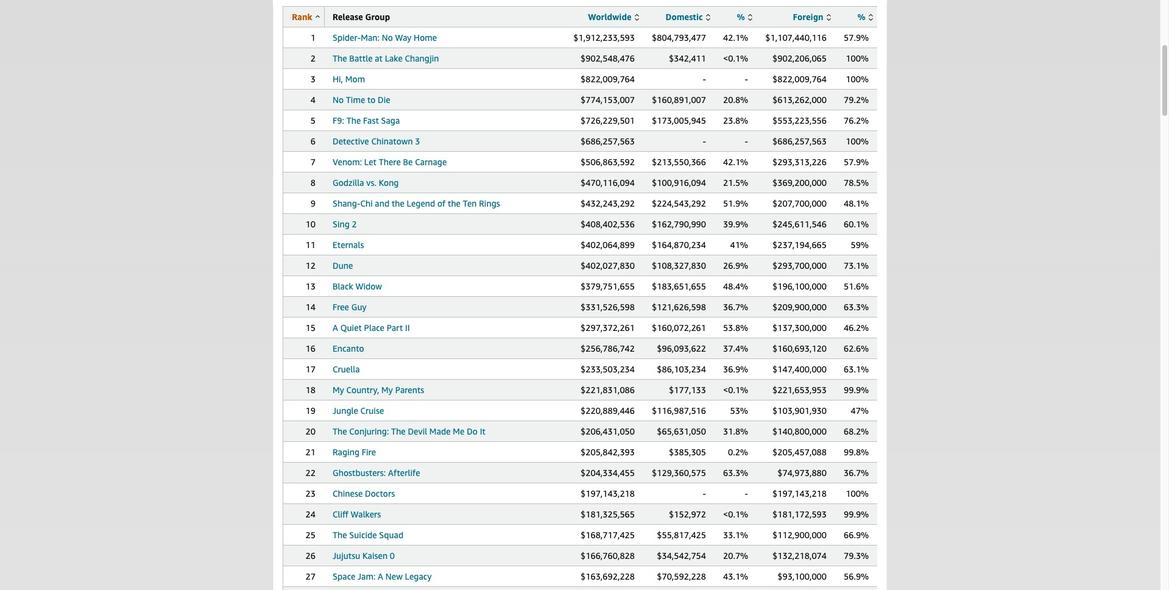 Task type: vqa. For each thing, say whether or not it's contained in the screenshot.
Hi, Mom Link
yes



Task type: locate. For each thing, give the bounding box(es) containing it.
99.9% up 66.9%
[[844, 509, 869, 519]]

1 99.9% from the top
[[844, 385, 869, 395]]

43.1%
[[724, 571, 749, 582]]

0 vertical spatial 99.9%
[[844, 385, 869, 395]]

$293,313,226
[[773, 157, 827, 167]]

2 % link from the left
[[858, 12, 874, 22]]

the right and
[[392, 198, 405, 208]]

1 horizontal spatial %
[[858, 12, 866, 22]]

79.2%
[[844, 94, 869, 105]]

raging fire link
[[333, 447, 376, 457]]

1 horizontal spatial the
[[448, 198, 461, 208]]

no left way
[[382, 32, 393, 43]]

the right 'of'
[[448, 198, 461, 208]]

1 vertical spatial 99.9%
[[844, 509, 869, 519]]

0
[[390, 550, 395, 561]]

release
[[333, 12, 363, 22]]

1 vertical spatial 36.7%
[[844, 468, 869, 478]]

<0.1% down "36.9%"
[[724, 385, 749, 395]]

- down $342,411
[[703, 74, 707, 84]]

42.1% right $804,793,477
[[724, 32, 749, 43]]

% right 'domestic' link
[[737, 12, 745, 22]]

% link
[[737, 12, 753, 22], [858, 12, 874, 22]]

$205,457,088
[[773, 447, 827, 457]]

jujutsu
[[333, 550, 360, 561]]

my left the parents
[[382, 385, 393, 395]]

my up jungle
[[333, 385, 344, 395]]

a
[[333, 322, 338, 333], [378, 571, 384, 582]]

no left time
[[333, 94, 344, 105]]

36.9%
[[724, 364, 749, 374]]

<0.1% up 20.8%
[[724, 53, 749, 63]]

1 vertical spatial a
[[378, 571, 384, 582]]

2 my from the left
[[382, 385, 393, 395]]

3 <0.1% from the top
[[724, 509, 749, 519]]

$385,305
[[669, 447, 707, 457]]

the for conjuring:
[[333, 426, 347, 436]]

2 $822,009,764 from the left
[[773, 74, 827, 84]]

1 horizontal spatial 36.7%
[[844, 468, 869, 478]]

3 100% from the top
[[846, 136, 869, 146]]

0 horizontal spatial $686,257,563
[[581, 136, 635, 146]]

0 horizontal spatial my
[[333, 385, 344, 395]]

$902,206,065
[[773, 53, 827, 63]]

$822,009,764 up $613,262,000
[[773, 74, 827, 84]]

21.5%
[[724, 177, 749, 188]]

<0.1% up 33.1%
[[724, 509, 749, 519]]

free guy link
[[333, 302, 367, 312]]

$112,900,000
[[773, 530, 827, 540]]

42.1% up 21.5% in the top right of the page
[[724, 157, 749, 167]]

0 vertical spatial <0.1%
[[724, 53, 749, 63]]

jungle
[[333, 405, 358, 416]]

$686,257,563
[[581, 136, 635, 146], [773, 136, 827, 146]]

2
[[311, 53, 316, 63], [352, 219, 357, 229]]

it
[[480, 426, 486, 436]]

$822,009,764 down the $902,548,476
[[581, 74, 635, 84]]

23.8%
[[724, 115, 749, 126]]

1 horizontal spatial 63.3%
[[844, 302, 869, 312]]

sing 2 link
[[333, 219, 357, 229]]

2 57.9% from the top
[[844, 157, 869, 167]]

$160,891,007
[[652, 94, 707, 105]]

1 horizontal spatial % link
[[858, 12, 874, 22]]

1 horizontal spatial $822,009,764
[[773, 74, 827, 84]]

% link right 'domestic' link
[[737, 12, 753, 22]]

0 horizontal spatial $822,009,764
[[581, 74, 635, 84]]

36.7% down "99.8%"
[[844, 468, 869, 478]]

2 down 1
[[311, 53, 316, 63]]

the up hi,
[[333, 53, 347, 63]]

$207,700,000
[[773, 198, 827, 208]]

1 horizontal spatial $686,257,563
[[773, 136, 827, 146]]

0 horizontal spatial 63.3%
[[724, 468, 749, 478]]

11
[[306, 240, 316, 250]]

18
[[306, 385, 316, 395]]

62.6%
[[844, 343, 869, 354]]

ghostbusters: afterlife link
[[333, 468, 420, 478]]

$613,262,000
[[773, 94, 827, 105]]

26
[[306, 550, 316, 561]]

2 99.9% from the top
[[844, 509, 869, 519]]

53.8%
[[724, 322, 749, 333]]

$369,200,000
[[773, 177, 827, 188]]

2 right sing
[[352, 219, 357, 229]]

51.6%
[[844, 281, 869, 291]]

99.9% for $221,653,953
[[844, 385, 869, 395]]

0 vertical spatial 57.9%
[[844, 32, 869, 43]]

walkers
[[351, 509, 381, 519]]

$181,325,565
[[581, 509, 635, 519]]

the down jungle
[[333, 426, 347, 436]]

42.1% for $804,793,477
[[724, 32, 749, 43]]

1 <0.1% from the top
[[724, 53, 749, 63]]

to
[[368, 94, 376, 105]]

76.2%
[[844, 115, 869, 126]]

group
[[365, 12, 390, 22]]

1 42.1% from the top
[[724, 32, 749, 43]]

me
[[453, 426, 465, 436]]

the down cliff
[[333, 530, 347, 540]]

1 vertical spatial 42.1%
[[724, 157, 749, 167]]

%
[[737, 12, 745, 22], [858, 12, 866, 22]]

$686,257,563 down $726,229,501
[[581, 136, 635, 146]]

man:
[[361, 32, 380, 43]]

0 horizontal spatial % link
[[737, 12, 753, 22]]

$233,503,234
[[581, 364, 635, 374]]

the
[[392, 198, 405, 208], [448, 198, 461, 208]]

ghostbusters:
[[333, 468, 386, 478]]

46.2%
[[844, 322, 869, 333]]

0 horizontal spatial 3
[[311, 74, 316, 84]]

encanto link
[[333, 343, 364, 354]]

detective
[[333, 136, 369, 146]]

$221,831,086
[[581, 385, 635, 395]]

0 horizontal spatial $197,143,218
[[581, 488, 635, 499]]

1 vertical spatial 57.9%
[[844, 157, 869, 167]]

0 horizontal spatial 36.7%
[[724, 302, 749, 312]]

99.9% for $181,172,593
[[844, 509, 869, 519]]

<0.1% for $152,972
[[724, 509, 749, 519]]

20.8%
[[724, 94, 749, 105]]

12
[[306, 260, 316, 271]]

2 <0.1% from the top
[[724, 385, 749, 395]]

1 vertical spatial no
[[333, 94, 344, 105]]

a left quiet
[[333, 322, 338, 333]]

chinese doctors link
[[333, 488, 395, 499]]

chinese doctors
[[333, 488, 395, 499]]

42.1% for $213,550,366
[[724, 157, 749, 167]]

$197,143,218 up $181,172,593
[[773, 488, 827, 499]]

domestic
[[666, 12, 703, 22]]

0 horizontal spatial 2
[[311, 53, 316, 63]]

$55,817,425
[[657, 530, 707, 540]]

0 vertical spatial 2
[[311, 53, 316, 63]]

4 100% from the top
[[846, 488, 869, 499]]

the conjuring: the devil made me do it
[[333, 426, 486, 436]]

57.9%
[[844, 32, 869, 43], [844, 157, 869, 167]]

2 42.1% from the top
[[724, 157, 749, 167]]

57.9% right $1,107,440,116
[[844, 32, 869, 43]]

100% for $197,143,218
[[846, 488, 869, 499]]

63.3% down 51.6%
[[844, 302, 869, 312]]

1 horizontal spatial $197,143,218
[[773, 488, 827, 499]]

1 $197,143,218 from the left
[[581, 488, 635, 499]]

63.3% down 0.2%
[[724, 468, 749, 478]]

legacy
[[405, 571, 432, 582]]

2 100% from the top
[[846, 74, 869, 84]]

0 horizontal spatial the
[[392, 198, 405, 208]]

domestic link
[[666, 12, 711, 22]]

rank link
[[292, 12, 320, 22], [292, 12, 320, 22]]

lake
[[385, 53, 403, 63]]

1 horizontal spatial 3
[[415, 136, 420, 146]]

cruise
[[361, 405, 384, 416]]

0 vertical spatial no
[[382, 32, 393, 43]]

$196,100,000
[[773, 281, 827, 291]]

<0.1% for $342,411
[[724, 53, 749, 63]]

<0.1% for $177,133
[[724, 385, 749, 395]]

1 horizontal spatial my
[[382, 385, 393, 395]]

3 up carnage
[[415, 136, 420, 146]]

48.4%
[[724, 281, 749, 291]]

57.9% up 78.5%
[[844, 157, 869, 167]]

99.9% down 63.1%
[[844, 385, 869, 395]]

24
[[306, 509, 316, 519]]

black widow
[[333, 281, 382, 291]]

$506,863,592
[[581, 157, 635, 167]]

0 vertical spatial 36.7%
[[724, 302, 749, 312]]

$822,009,764
[[581, 74, 635, 84], [773, 74, 827, 84]]

0 vertical spatial 42.1%
[[724, 32, 749, 43]]

10
[[306, 219, 316, 229]]

3 up 4
[[311, 74, 316, 84]]

$686,257,563 down the $553,223,556
[[773, 136, 827, 146]]

$197,143,218 down $204,334,455
[[581, 488, 635, 499]]

worldwide link
[[588, 12, 640, 22]]

$331,526,598
[[581, 302, 635, 312]]

1 57.9% from the top
[[844, 32, 869, 43]]

% link right foreign link
[[858, 12, 874, 22]]

% right foreign link
[[858, 12, 866, 22]]

of
[[438, 198, 446, 208]]

0 horizontal spatial no
[[333, 94, 344, 105]]

a left new
[[378, 571, 384, 582]]

0 vertical spatial 63.3%
[[844, 302, 869, 312]]

0 horizontal spatial a
[[333, 322, 338, 333]]

carnage
[[415, 157, 447, 167]]

36.7% up 53.8%
[[724, 302, 749, 312]]

20
[[306, 426, 316, 436]]

0 horizontal spatial %
[[737, 12, 745, 22]]

free guy
[[333, 302, 367, 312]]

$93,100,000
[[778, 571, 827, 582]]

$726,229,501
[[581, 115, 635, 126]]

fire
[[362, 447, 376, 457]]

0 vertical spatial 3
[[311, 74, 316, 84]]

hi, mom
[[333, 74, 365, 84]]

48.1%
[[844, 198, 869, 208]]

1 vertical spatial <0.1%
[[724, 385, 749, 395]]

1 horizontal spatial no
[[382, 32, 393, 43]]

afterlife
[[388, 468, 420, 478]]

2 vertical spatial <0.1%
[[724, 509, 749, 519]]

1 vertical spatial 2
[[352, 219, 357, 229]]

the right the f9:
[[347, 115, 361, 126]]

1 100% from the top
[[846, 53, 869, 63]]

21
[[306, 447, 316, 457]]

chi
[[361, 198, 373, 208]]

$902,548,476
[[581, 53, 635, 63]]



Task type: describe. For each thing, give the bounding box(es) containing it.
23
[[306, 488, 316, 499]]

quiet
[[341, 322, 362, 333]]

63.1%
[[844, 364, 869, 374]]

$213,550,366
[[652, 157, 707, 167]]

way
[[395, 32, 412, 43]]

new
[[386, 571, 403, 582]]

jam:
[[358, 571, 376, 582]]

f9: the fast saga
[[333, 115, 400, 126]]

0 vertical spatial a
[[333, 322, 338, 333]]

shang-chi and the legend of the ten rings
[[333, 198, 500, 208]]

19
[[306, 405, 316, 416]]

$86,103,234
[[657, 364, 707, 374]]

100% for $822,009,764
[[846, 74, 869, 84]]

79.3%
[[844, 550, 869, 561]]

0.2%
[[728, 447, 749, 457]]

$470,116,094
[[581, 177, 635, 188]]

1 $822,009,764 from the left
[[581, 74, 635, 84]]

- down 0.2%
[[745, 488, 749, 499]]

rings
[[479, 198, 500, 208]]

$181,172,593
[[773, 509, 827, 519]]

cruella link
[[333, 364, 360, 374]]

1 my from the left
[[333, 385, 344, 395]]

41%
[[731, 240, 749, 250]]

free
[[333, 302, 349, 312]]

1 $686,257,563 from the left
[[581, 136, 635, 146]]

100% for $686,257,563
[[846, 136, 869, 146]]

2 $686,257,563 from the left
[[773, 136, 827, 146]]

encanto
[[333, 343, 364, 354]]

2 $197,143,218 from the left
[[773, 488, 827, 499]]

$129,360,575
[[652, 468, 707, 478]]

let
[[364, 157, 377, 167]]

1 vertical spatial 63.3%
[[724, 468, 749, 478]]

1 % link from the left
[[737, 12, 753, 22]]

chinatown
[[372, 136, 413, 146]]

$205,842,393
[[581, 447, 635, 457]]

the for battle
[[333, 53, 347, 63]]

$168,717,425
[[581, 530, 635, 540]]

space jam: a new legacy link
[[333, 571, 432, 582]]

detective chinatown 3
[[333, 136, 420, 146]]

9
[[311, 198, 316, 208]]

57.9% for $1,107,440,116
[[844, 32, 869, 43]]

1 % from the left
[[737, 12, 745, 22]]

6
[[311, 136, 316, 146]]

37.4%
[[724, 343, 749, 354]]

f9:
[[333, 115, 344, 126]]

release group
[[333, 12, 390, 22]]

$164,870,234
[[652, 240, 707, 250]]

the conjuring: the devil made me do it link
[[333, 426, 486, 436]]

1 the from the left
[[392, 198, 405, 208]]

country,
[[347, 385, 379, 395]]

spider-
[[333, 32, 361, 43]]

56.9%
[[844, 571, 869, 582]]

31.8%
[[724, 426, 749, 436]]

a quiet place part ii link
[[333, 322, 410, 333]]

mom
[[346, 74, 365, 84]]

$224,543,292
[[652, 198, 707, 208]]

- down 23.8%
[[745, 136, 749, 146]]

jungle cruise
[[333, 405, 384, 416]]

100% for $902,206,065
[[846, 53, 869, 63]]

73.1%
[[844, 260, 869, 271]]

ten
[[463, 198, 477, 208]]

black widow link
[[333, 281, 382, 291]]

15
[[306, 322, 316, 333]]

hi,
[[333, 74, 343, 84]]

eternals link
[[333, 240, 364, 250]]

57.9% for $293,313,226
[[844, 157, 869, 167]]

sing
[[333, 219, 350, 229]]

hi, mom link
[[333, 74, 365, 84]]

- up the $213,550,366
[[703, 136, 707, 146]]

$140,800,000
[[773, 426, 827, 436]]

$774,153,007
[[581, 94, 635, 105]]

the left devil
[[391, 426, 406, 436]]

saga
[[381, 115, 400, 126]]

26.9%
[[724, 260, 749, 271]]

the for suicide
[[333, 530, 347, 540]]

4
[[311, 94, 316, 105]]

godzilla vs. kong
[[333, 177, 399, 188]]

$1,107,440,116
[[766, 32, 827, 43]]

$342,411
[[669, 53, 707, 63]]

1 vertical spatial 3
[[415, 136, 420, 146]]

doctors
[[365, 488, 395, 499]]

legend
[[407, 198, 435, 208]]

foreign link
[[794, 12, 832, 22]]

99.8%
[[844, 447, 869, 457]]

space jam: a new legacy
[[333, 571, 432, 582]]

ghostbusters: afterlife
[[333, 468, 420, 478]]

$96,093,622
[[657, 343, 707, 354]]

$74,973,880
[[778, 468, 827, 478]]

godzilla vs. kong link
[[333, 177, 399, 188]]

1 horizontal spatial a
[[378, 571, 384, 582]]

$147,400,000
[[773, 364, 827, 374]]

chinese
[[333, 488, 363, 499]]

2 the from the left
[[448, 198, 461, 208]]

$553,223,556
[[773, 115, 827, 126]]

cliff
[[333, 509, 349, 519]]

- up $152,972
[[703, 488, 707, 499]]

at
[[375, 53, 383, 63]]

the suicide squad link
[[333, 530, 404, 540]]

- up 20.8%
[[745, 74, 749, 84]]

$432,243,292
[[581, 198, 635, 208]]

$402,064,899
[[581, 240, 635, 250]]

cruella
[[333, 364, 360, 374]]

1 horizontal spatial 2
[[352, 219, 357, 229]]

$408,402,536
[[581, 219, 635, 229]]

$293,700,000
[[773, 260, 827, 271]]

widow
[[356, 281, 382, 291]]

2 % from the left
[[858, 12, 866, 22]]



